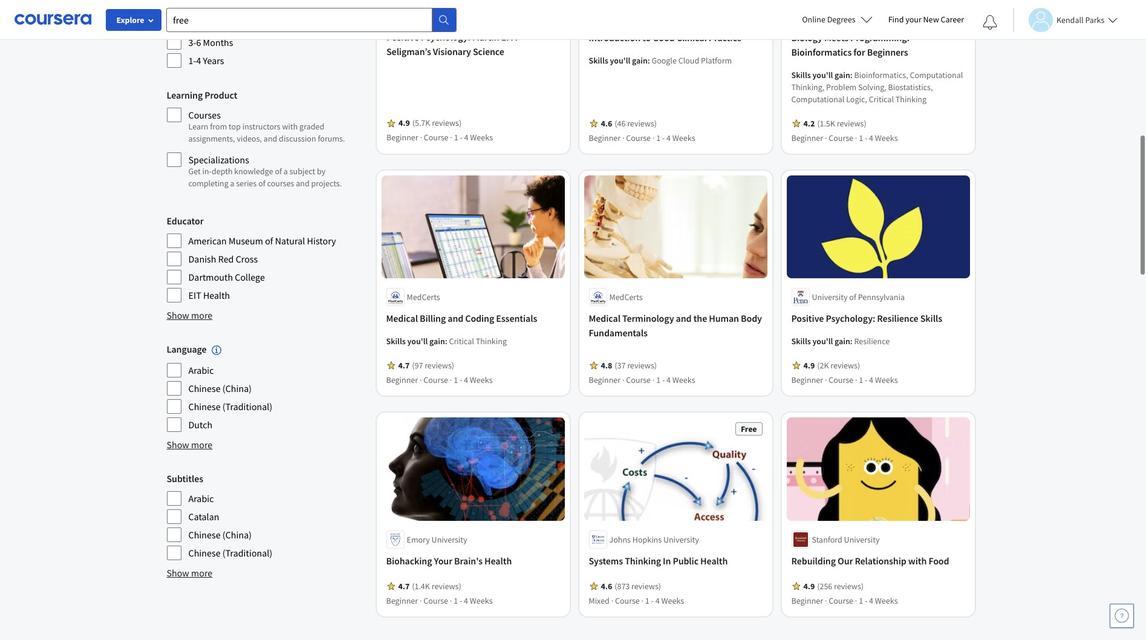 Task type: vqa. For each thing, say whether or not it's contained in the screenshot.
second "4.7" from the bottom of the page
yes



Task type: describe. For each thing, give the bounding box(es) containing it.
4.7 (97 reviews)
[[398, 360, 454, 371]]

assignments,
[[188, 133, 235, 144]]

solving,
[[858, 82, 887, 92]]

4 for 4.6 (46 reviews)
[[667, 132, 671, 143]]

show for chinese (traditional)
[[167, 567, 189, 579]]

practice
[[709, 31, 742, 43]]

4.8
[[601, 360, 612, 371]]

projects.
[[311, 178, 342, 189]]

- for 4.7 (1.4k reviews)
[[460, 595, 462, 606]]

platform
[[701, 55, 732, 66]]

positive psychology: resilience skills
[[792, 312, 943, 324]]

danish
[[188, 253, 216, 265]]

: for introduction to good clinical practice
[[648, 55, 650, 66]]

(1.5k
[[817, 118, 835, 129]]

- for 4.8 (37 reviews)
[[662, 375, 665, 386]]

systems thinking in public health
[[589, 555, 728, 567]]

and inside medical terminology and the human body fundamentals
[[676, 312, 692, 324]]

1 vertical spatial a
[[230, 178, 235, 189]]

introduction to good clinical practice
[[589, 31, 742, 43]]

· down 4.9 (5.7k reviews)
[[450, 132, 452, 143]]

months for 3-6 months
[[203, 36, 233, 48]]

product
[[205, 89, 237, 101]]

with inside rebuilding our relationship with food link
[[909, 555, 927, 567]]

weeks for 4.9 (256 reviews)
[[875, 595, 898, 606]]

of left california at the top
[[850, 11, 857, 22]]

4.9 for rebuilding our relationship with food
[[804, 581, 815, 592]]

you'll for medical billing and coding essentials
[[407, 336, 428, 347]]

educator group
[[167, 214, 365, 303]]

course for (2k
[[829, 375, 854, 386]]

language
[[167, 343, 207, 355]]

4 chinese from the top
[[188, 547, 221, 559]]

· down (256
[[825, 595, 827, 606]]

subject
[[290, 166, 315, 177]]

the
[[694, 312, 707, 324]]

· down 4.6 (873 reviews)
[[642, 595, 644, 606]]

biostatistics,
[[888, 82, 933, 92]]

kendall parks
[[1057, 14, 1105, 25]]

top
[[229, 121, 241, 132]]

google
[[652, 55, 677, 66]]

(2k
[[817, 360, 829, 371]]

1 vertical spatial 4.9
[[804, 360, 815, 371]]

weeks for 4.6 (873 reviews)
[[662, 595, 684, 606]]

chinese (china) inside language group
[[188, 383, 252, 395]]

reviews) for (2k reviews)
[[831, 360, 860, 371]]

you'll for introduction to good clinical practice
[[610, 55, 631, 66]]

of up positive psychology: resilience skills
[[850, 292, 857, 303]]

university up rebuilding our relationship with food
[[844, 534, 880, 545]]

biohacking your brain's health link
[[386, 553, 560, 568]]

eit
[[188, 289, 201, 301]]

body
[[741, 312, 762, 324]]

beginner for 4.7 (1.4k reviews)
[[386, 595, 418, 606]]

clinical
[[677, 31, 707, 43]]

1 for (46 reviews)
[[656, 132, 661, 143]]

beginner for 4.9 (2k reviews)
[[792, 375, 823, 386]]

videos,
[[237, 133, 262, 144]]

your
[[434, 555, 453, 567]]

biology
[[792, 31, 823, 43]]

in
[[663, 555, 671, 567]]

· right mixed at the right of page
[[611, 595, 614, 606]]

of up positive psychology: martin e. p. seligman's visionary science at the top left of the page
[[444, 11, 451, 22]]

show more for chinese (traditional)
[[167, 567, 213, 579]]

1 vertical spatial resilience
[[855, 336, 890, 347]]

parks
[[1086, 14, 1105, 25]]

reviews) for (256 reviews)
[[834, 581, 864, 592]]

subtitles
[[167, 473, 203, 485]]

reviews) for (5.7k reviews)
[[432, 118, 461, 129]]

our
[[838, 555, 853, 567]]

bioinformatics, computational thinking, problem solving, biostatistics, computational logic, critical thinking
[[792, 69, 963, 105]]

1 for (1.4k reviews)
[[454, 595, 458, 606]]

instructors
[[242, 121, 281, 132]]

beginner · course · 1 - 4 weeks for (97
[[386, 375, 493, 386]]

university up positive psychology: resilience skills
[[812, 292, 848, 303]]

· down (1.5k
[[825, 132, 827, 143]]

food
[[929, 555, 950, 567]]

course for (97
[[424, 375, 448, 386]]

in-
[[202, 166, 212, 177]]

1 for (873 reviews)
[[645, 595, 650, 606]]

positive for positive psychology: resilience skills
[[792, 312, 824, 324]]

danish red cross
[[188, 253, 258, 265]]

american museum of natural history
[[188, 235, 336, 247]]

more for dutch
[[191, 439, 213, 451]]

reviews) for (1.5k reviews)
[[837, 118, 867, 129]]

bioinformatics,
[[855, 69, 908, 80]]

logic,
[[847, 94, 867, 105]]

reviews) for (46 reviews)
[[627, 118, 657, 129]]

diego
[[909, 11, 930, 22]]

4.7 for 4.7 (1.4k reviews)
[[398, 581, 410, 592]]

university up meets at the right top of page
[[812, 11, 848, 22]]

reviews) for (873 reviews)
[[632, 581, 661, 592]]

skills for positive psychology: resilience skills
[[792, 336, 811, 347]]

beginner · course · 1 - 4 weeks for (5.7k
[[386, 132, 493, 143]]

course for (37
[[626, 375, 651, 386]]

knowledge
[[234, 166, 273, 177]]

courses
[[267, 178, 294, 189]]

introduction to good clinical practice link
[[589, 30, 763, 45]]

gain up problem
[[835, 69, 851, 80]]

psychology: for martin
[[421, 31, 470, 43]]

(256
[[817, 581, 833, 592]]

explore
[[116, 15, 144, 25]]

- for 4.7 (97 reviews)
[[460, 375, 462, 386]]

positive psychology: resilience skills link
[[792, 311, 965, 326]]

university up seligman's
[[407, 11, 443, 22]]

skills inside positive psychology: resilience skills link
[[921, 312, 943, 324]]

emory
[[407, 534, 430, 545]]

weeks for 4.8 (37 reviews)
[[673, 375, 695, 386]]

medcerts for billing
[[407, 292, 440, 303]]

critical inside bioinformatics, computational thinking, problem solving, biostatistics, computational logic, critical thinking
[[869, 94, 894, 105]]

dartmouth college
[[188, 271, 265, 283]]

meets
[[825, 31, 849, 43]]

course for (256
[[829, 595, 854, 606]]

beginner for 4.9 (256 reviews)
[[792, 595, 823, 606]]

4 for 4.9 (256 reviews)
[[869, 595, 874, 606]]

- for 4.9 (2k reviews)
[[865, 375, 868, 386]]

1 chinese from the top
[[188, 383, 221, 395]]

beginner for 4.8 (37 reviews)
[[589, 375, 621, 386]]

language group
[[167, 342, 365, 433]]

health inside biohacking your brain's health link
[[485, 555, 512, 567]]

career
[[941, 14, 964, 25]]

4.6 for 4.6 (873 reviews)
[[601, 581, 612, 592]]

4 for 4.7 (1.4k reviews)
[[464, 595, 468, 606]]

reviews) for (37 reviews)
[[627, 360, 657, 371]]

and inside learn from top instructors with graded assignments, videos, and discussion forums.
[[264, 133, 277, 144]]

mixed · course · 1 - 4 weeks
[[589, 595, 684, 606]]

4.6 (46 reviews)
[[601, 118, 657, 129]]

: for medical billing and coding essentials
[[445, 336, 448, 347]]

hopkins
[[633, 534, 662, 545]]

3 chinese from the top
[[188, 529, 221, 541]]

beginner · course · 1 - 4 weeks for (1.5k
[[792, 132, 898, 143]]

medical terminology and the human body fundamentals
[[589, 312, 762, 339]]

· down (5.7k
[[420, 132, 422, 143]]

to
[[643, 31, 651, 43]]

courses
[[188, 109, 221, 121]]

1 for (97 reviews)
[[454, 375, 458, 386]]

systems thinking in public health link
[[589, 553, 763, 568]]

psychology: for resilience
[[826, 312, 876, 324]]

dartmouth
[[188, 271, 233, 283]]

1 for (1.5k reviews)
[[859, 132, 863, 143]]

get
[[188, 166, 201, 177]]

and right the billing
[[448, 312, 464, 324]]

biohacking your brain's health
[[386, 555, 512, 567]]

· down the (46
[[623, 132, 625, 143]]

1- for 1-4 years
[[188, 54, 196, 67]]

· down 4.9 (256 reviews)
[[855, 595, 857, 606]]

- for 4.6 (873 reviews)
[[651, 595, 654, 606]]

· down the 4.7 (1.4k reviews) at the left bottom of page
[[450, 595, 452, 606]]

· down 4.6 (46 reviews)
[[653, 132, 655, 143]]

for
[[854, 46, 866, 58]]

red
[[218, 253, 234, 265]]

- for 4.9 (5.7k reviews)
[[460, 132, 462, 143]]

human
[[709, 312, 739, 324]]

science
[[473, 46, 504, 58]]

emory university
[[407, 534, 467, 545]]

university up public
[[664, 534, 699, 545]]

rebuilding our relationship with food link
[[792, 553, 965, 568]]

subtitles group
[[167, 471, 365, 561]]

health inside systems thinking in public health link
[[701, 555, 728, 567]]

fundamentals
[[589, 327, 648, 339]]

(5.7k
[[412, 118, 430, 129]]

4 for 4.9 (2k reviews)
[[869, 375, 874, 386]]

show more button for eit health
[[167, 308, 213, 322]]

1-4 years
[[188, 54, 224, 67]]

1-4 weeks
[[188, 0, 229, 12]]

biology meets programming: bioinformatics for beginners
[[792, 31, 910, 58]]

4 for 4.8 (37 reviews)
[[667, 375, 671, 386]]

learning product group
[[167, 88, 365, 194]]

kendall
[[1057, 14, 1084, 25]]

thinking inside bioinformatics, computational thinking, problem solving, biostatistics, computational logic, critical thinking
[[896, 94, 927, 105]]

4.9 (256 reviews)
[[804, 581, 864, 592]]

you'll up thinking,
[[813, 69, 833, 80]]

weeks for 4.2 (1.5k reviews)
[[875, 132, 898, 143]]

biology meets programming: bioinformatics for beginners link
[[792, 30, 965, 59]]



Task type: locate. For each thing, give the bounding box(es) containing it.
beginner down 4.8
[[589, 375, 621, 386]]

0 vertical spatial months
[[203, 18, 233, 30]]

by
[[317, 166, 326, 177]]

1 4.7 from the top
[[398, 360, 410, 371]]

3 show from the top
[[167, 567, 189, 579]]

gain for introduction to good clinical practice
[[632, 55, 648, 66]]

beginner down the (46
[[589, 132, 621, 143]]

2 vertical spatial more
[[191, 567, 213, 579]]

find your new career link
[[882, 12, 970, 27]]

0 horizontal spatial with
[[282, 121, 298, 132]]

0 horizontal spatial health
[[203, 289, 230, 301]]

weeks for 4.9 (5.7k reviews)
[[470, 132, 493, 143]]

beginner down (1.4k
[[386, 595, 418, 606]]

show more down eit
[[167, 309, 213, 321]]

and inside the get in-depth knowledge of a subject by completing a series of courses and projects.
[[296, 178, 310, 189]]

0 vertical spatial (traditional)
[[223, 401, 272, 413]]

you'll up (97
[[407, 336, 428, 347]]

1 vertical spatial show
[[167, 439, 189, 451]]

free
[[741, 424, 757, 435]]

reviews) up mixed · course · 1 - 4 weeks
[[632, 581, 661, 592]]

(97
[[412, 360, 423, 371]]

weeks for 4.7 (1.4k reviews)
[[470, 595, 493, 606]]

1 more from the top
[[191, 309, 213, 321]]

pennsylvania for martin
[[453, 11, 500, 22]]

course down 4.2 (1.5k reviews) on the top right
[[829, 132, 854, 143]]

0 vertical spatial more
[[191, 309, 213, 321]]

you'll
[[610, 55, 631, 66], [813, 69, 833, 80], [407, 336, 428, 347], [813, 336, 833, 347]]

health right brain's
[[485, 555, 512, 567]]

critical down medical billing and coding essentials at left
[[449, 336, 474, 347]]

more down catalan
[[191, 567, 213, 579]]

of up courses
[[275, 166, 282, 177]]

show more for eit health
[[167, 309, 213, 321]]

discussion
[[279, 133, 316, 144]]

psychology: inside positive psychology: resilience skills link
[[826, 312, 876, 324]]

1 (traditional) from the top
[[223, 401, 272, 413]]

beginner for 4.7 (97 reviews)
[[386, 375, 418, 386]]

1 down 4.9 (256 reviews)
[[859, 595, 863, 606]]

course for (873
[[615, 595, 640, 606]]

biohacking
[[386, 555, 432, 567]]

graded
[[300, 121, 324, 132]]

computational
[[910, 69, 963, 80], [792, 94, 845, 105]]

medical
[[386, 312, 418, 324], [589, 312, 621, 324]]

0 vertical spatial a
[[284, 166, 288, 177]]

beginner · course · 1 - 4 weeks down 4.2 (1.5k reviews) on the top right
[[792, 132, 898, 143]]

visionary
[[433, 46, 471, 58]]

1 vertical spatial thinking
[[476, 336, 507, 347]]

· down 4.9 (2k reviews)
[[855, 375, 857, 386]]

of left natural
[[265, 235, 273, 247]]

beginner down (97
[[386, 375, 418, 386]]

of down knowledge on the top left of page
[[258, 178, 266, 189]]

1 vertical spatial chinese (traditional)
[[188, 547, 272, 559]]

4 for 4.2 (1.5k reviews)
[[869, 132, 874, 143]]

0 vertical spatial show more button
[[167, 308, 213, 322]]

with left food
[[909, 555, 927, 567]]

1 vertical spatial 4.6
[[601, 581, 612, 592]]

reviews) down logic,
[[837, 118, 867, 129]]

arabic inside subtitles group
[[188, 493, 214, 505]]

course for (1.5k
[[829, 132, 854, 143]]

4.6 left the (46
[[601, 118, 612, 129]]

learn
[[188, 121, 208, 132]]

2 horizontal spatial health
[[701, 555, 728, 567]]

1 vertical spatial critical
[[449, 336, 474, 347]]

2 vertical spatial show more
[[167, 567, 213, 579]]

computational up biostatistics,
[[910, 69, 963, 80]]

1 chinese (china) from the top
[[188, 383, 252, 395]]

positive psychology: martin e. p. seligman's visionary science link
[[386, 30, 560, 59]]

online degrees
[[802, 14, 856, 25]]

weeks for 4.6 (46 reviews)
[[673, 132, 695, 143]]

1 vertical spatial months
[[203, 36, 233, 48]]

0 vertical spatial (china)
[[223, 383, 252, 395]]

bioinformatics
[[792, 46, 852, 58]]

· down '4.8 (37 reviews)'
[[653, 375, 655, 386]]

months for 1-3 months
[[203, 18, 233, 30]]

course down 4.7 (97 reviews)
[[424, 375, 448, 386]]

1 down 4.9 (5.7k reviews)
[[454, 132, 458, 143]]

1 vertical spatial show more button
[[167, 438, 213, 452]]

of inside educator group
[[265, 235, 273, 247]]

0 vertical spatial show
[[167, 309, 189, 321]]

university of pennsylvania for martin
[[407, 11, 500, 22]]

1 vertical spatial university of pennsylvania
[[812, 292, 905, 303]]

health right public
[[701, 555, 728, 567]]

chinese (traditional) inside subtitles group
[[188, 547, 272, 559]]

arabic for catalan
[[188, 493, 214, 505]]

4.9 for positive psychology: martin e. p. seligman's visionary science
[[398, 118, 410, 129]]

None search field
[[166, 8, 457, 32]]

· down (97
[[420, 375, 422, 386]]

4.9
[[398, 118, 410, 129], [804, 360, 815, 371], [804, 581, 815, 592]]

your
[[906, 14, 922, 25]]

2 show from the top
[[167, 439, 189, 451]]

show more button down eit
[[167, 308, 213, 322]]

1 vertical spatial psychology:
[[826, 312, 876, 324]]

arabic up catalan
[[188, 493, 214, 505]]

0 vertical spatial computational
[[910, 69, 963, 80]]

1 horizontal spatial thinking
[[625, 555, 661, 567]]

0 vertical spatial thinking
[[896, 94, 927, 105]]

2 (traditional) from the top
[[223, 547, 272, 559]]

chinese (traditional)
[[188, 401, 272, 413], [188, 547, 272, 559]]

course
[[424, 132, 448, 143], [626, 132, 651, 143], [829, 132, 854, 143], [424, 375, 448, 386], [626, 375, 651, 386], [829, 375, 854, 386], [424, 595, 448, 606], [615, 595, 640, 606], [829, 595, 854, 606]]

beginner · course · 1 - 4 weeks for (2k
[[792, 375, 898, 386]]

0 vertical spatial 4.7
[[398, 360, 410, 371]]

university
[[407, 11, 443, 22], [812, 11, 848, 22], [812, 292, 848, 303], [432, 534, 467, 545], [664, 534, 699, 545], [844, 534, 880, 545]]

1 vertical spatial 4.7
[[398, 581, 410, 592]]

beginner for 4.9 (5.7k reviews)
[[386, 132, 418, 143]]

1 horizontal spatial a
[[284, 166, 288, 177]]

1 medcerts from the left
[[407, 292, 440, 303]]

show more button down dutch
[[167, 438, 213, 452]]

positive
[[386, 31, 419, 43], [792, 312, 824, 324]]

1 medical from the left
[[386, 312, 418, 324]]

beginner down (2k
[[792, 375, 823, 386]]

1 vertical spatial arabic
[[188, 493, 214, 505]]

4 for 4.6 (873 reviews)
[[656, 595, 660, 606]]

beginner · course · 1 - 4 weeks down 4.9 (2k reviews)
[[792, 375, 898, 386]]

1 horizontal spatial with
[[909, 555, 927, 567]]

0 vertical spatial show more
[[167, 309, 213, 321]]

4 for 4.9 (5.7k reviews)
[[464, 132, 468, 143]]

more for chinese (traditional)
[[191, 567, 213, 579]]

0 vertical spatial critical
[[869, 94, 894, 105]]

1 (china) from the top
[[223, 383, 252, 395]]

0 vertical spatial chinese (china)
[[188, 383, 252, 395]]

3 more from the top
[[191, 567, 213, 579]]

1 horizontal spatial medical
[[589, 312, 621, 324]]

2 more from the top
[[191, 439, 213, 451]]

beginner · course · 1 - 4 weeks for (46
[[589, 132, 695, 143]]

beginner · course · 1 - 4 weeks down 4.7 (97 reviews)
[[386, 375, 493, 386]]

more down eit
[[191, 309, 213, 321]]

museum
[[229, 235, 263, 247]]

1 horizontal spatial psychology:
[[826, 312, 876, 324]]

1
[[454, 132, 458, 143], [656, 132, 661, 143], [859, 132, 863, 143], [454, 375, 458, 386], [656, 375, 661, 386], [859, 375, 863, 386], [454, 595, 458, 606], [645, 595, 650, 606], [859, 595, 863, 606]]

you'll down the introduction
[[610, 55, 631, 66]]

degrees
[[827, 14, 856, 25]]

reviews) right (5.7k
[[432, 118, 461, 129]]

3 show more button from the top
[[167, 566, 213, 580]]

e.
[[501, 31, 509, 43]]

and down instructors
[[264, 133, 277, 144]]

(traditional) inside subtitles group
[[223, 547, 272, 559]]

pennsylvania up positive psychology: resilience skills link
[[858, 292, 905, 303]]

1 for (37 reviews)
[[656, 375, 661, 386]]

1 down 4.9 (2k reviews)
[[859, 375, 863, 386]]

0 horizontal spatial psychology:
[[421, 31, 470, 43]]

university of pennsylvania for resilience
[[812, 292, 905, 303]]

1 arabic from the top
[[188, 364, 214, 376]]

2 show more from the top
[[167, 439, 213, 451]]

medical for medical terminology and the human body fundamentals
[[589, 312, 621, 324]]

beginner · course · 1 - 4 weeks for (37
[[589, 375, 695, 386]]

0 horizontal spatial computational
[[792, 94, 845, 105]]

show for eit health
[[167, 309, 189, 321]]

chinese (traditional) up dutch
[[188, 401, 272, 413]]

1 down 4.6 (46 reviews)
[[656, 132, 661, 143]]

stanford university
[[812, 534, 880, 545]]

2 chinese (china) from the top
[[188, 529, 252, 541]]

skills for introduction to good clinical practice
[[589, 55, 608, 66]]

:
[[648, 55, 650, 66], [851, 69, 853, 80], [445, 336, 448, 347], [851, 336, 853, 347]]

medical inside medical terminology and the human body fundamentals
[[589, 312, 621, 324]]

skills you'll gain :
[[792, 69, 855, 80]]

health down dartmouth
[[203, 289, 230, 301]]

billing
[[420, 312, 446, 324]]

1- for 1-3 months
[[188, 18, 196, 30]]

1- down 3-
[[188, 54, 196, 67]]

1 down the 4.7 (1.4k reviews) at the left bottom of page
[[454, 595, 458, 606]]

1 horizontal spatial medcerts
[[610, 292, 643, 303]]

0 vertical spatial chinese (traditional)
[[188, 401, 272, 413]]

online degrees button
[[793, 6, 882, 33]]

2 show more button from the top
[[167, 438, 213, 452]]

1 vertical spatial show more
[[167, 439, 213, 451]]

chinese
[[188, 383, 221, 395], [188, 401, 221, 413], [188, 529, 221, 541], [188, 547, 221, 559]]

1 for (256 reviews)
[[859, 595, 863, 606]]

a
[[284, 166, 288, 177], [230, 178, 235, 189]]

What do you want to learn? text field
[[166, 8, 433, 32]]

arabic inside language group
[[188, 364, 214, 376]]

1- for 1-4 weeks
[[188, 0, 196, 12]]

information about this filter group image
[[212, 346, 221, 355]]

1 horizontal spatial university of pennsylvania
[[812, 292, 905, 303]]

4.9 (2k reviews)
[[804, 360, 860, 371]]

with inside learn from top instructors with graded assignments, videos, and discussion forums.
[[282, 121, 298, 132]]

1 months from the top
[[203, 18, 233, 30]]

gain up 4.9 (2k reviews)
[[835, 336, 851, 347]]

problem
[[826, 82, 857, 92]]

· down 4.2 (1.5k reviews) on the top right
[[855, 132, 857, 143]]

beginner down (256
[[792, 595, 823, 606]]

introduction
[[589, 31, 641, 43]]

critical down "solving,"
[[869, 94, 894, 105]]

4.7 left (97
[[398, 360, 410, 371]]

weeks for 4.7 (97 reviews)
[[470, 375, 493, 386]]

you'll for positive psychology: resilience skills
[[813, 336, 833, 347]]

beginner · course · 1 - 4 weeks for (1.4k
[[386, 595, 493, 606]]

1 show from the top
[[167, 309, 189, 321]]

natural
[[275, 235, 305, 247]]

· down (1.4k
[[420, 595, 422, 606]]

course for (1.4k
[[424, 595, 448, 606]]

4.9 left (256
[[804, 581, 815, 592]]

(china) inside subtitles group
[[223, 529, 252, 541]]

show more for dutch
[[167, 439, 213, 451]]

from
[[210, 121, 227, 132]]

0 vertical spatial university of pennsylvania
[[407, 11, 500, 22]]

beginner down 4.2
[[792, 132, 823, 143]]

2 horizontal spatial thinking
[[896, 94, 927, 105]]

1 horizontal spatial critical
[[869, 94, 894, 105]]

4.9 left (2k
[[804, 360, 815, 371]]

systems
[[589, 555, 623, 567]]

a left series
[[230, 178, 235, 189]]

gain
[[632, 55, 648, 66], [835, 69, 851, 80], [430, 336, 445, 347], [835, 336, 851, 347]]

4.7 (1.4k reviews)
[[398, 581, 461, 592]]

positive inside positive psychology: martin e. p. seligman's visionary science
[[386, 31, 419, 43]]

beginner · course · 1 - 4 weeks down 4.9 (256 reviews)
[[792, 595, 898, 606]]

3 show more from the top
[[167, 567, 213, 579]]

1 for (5.7k reviews)
[[454, 132, 458, 143]]

course down 4.9 (256 reviews)
[[829, 595, 854, 606]]

· down (2k
[[825, 375, 827, 386]]

0 vertical spatial resilience
[[877, 312, 919, 324]]

(873
[[615, 581, 630, 592]]

show more down catalan
[[167, 567, 213, 579]]

american
[[188, 235, 227, 247]]

show more button for dutch
[[167, 438, 213, 452]]

0 vertical spatial arabic
[[188, 364, 214, 376]]

0 vertical spatial 1-
[[188, 0, 196, 12]]

2 4.7 from the top
[[398, 581, 410, 592]]

6
[[196, 36, 201, 48]]

1 vertical spatial more
[[191, 439, 213, 451]]

gain for positive psychology: resilience skills
[[835, 336, 851, 347]]

2 medical from the left
[[589, 312, 621, 324]]

2 chinese from the top
[[188, 401, 221, 413]]

educator
[[167, 215, 204, 227]]

2 vertical spatial show more button
[[167, 566, 213, 580]]

0 vertical spatial positive
[[386, 31, 419, 43]]

1 4.6 from the top
[[601, 118, 612, 129]]

medical terminology and the human body fundamentals link
[[589, 311, 763, 340]]

chinese (china) inside subtitles group
[[188, 529, 252, 541]]

chinese (china) down information about this filter group icon
[[188, 383, 252, 395]]

skills for medical billing and coding essentials
[[386, 336, 406, 347]]

learning product
[[167, 89, 237, 101]]

1-3 months
[[188, 18, 233, 30]]

seligman's
[[386, 46, 431, 58]]

computational down thinking,
[[792, 94, 845, 105]]

1-
[[188, 0, 196, 12], [188, 18, 196, 30], [188, 54, 196, 67]]

coursera image
[[15, 10, 91, 29]]

chinese (traditional) inside language group
[[188, 401, 272, 413]]

1 horizontal spatial health
[[485, 555, 512, 567]]

4.2 (1.5k reviews)
[[804, 118, 867, 129]]

reviews) for (1.4k reviews)
[[432, 581, 461, 592]]

show for dutch
[[167, 439, 189, 451]]

college
[[235, 271, 265, 283]]

0 horizontal spatial university of pennsylvania
[[407, 11, 500, 22]]

1 horizontal spatial positive
[[792, 312, 824, 324]]

arabic for chinese (china)
[[188, 364, 214, 376]]

show notifications image
[[983, 15, 998, 30]]

2 vertical spatial 1-
[[188, 54, 196, 67]]

1 down 4.7 (97 reviews)
[[454, 375, 458, 386]]

2 (china) from the top
[[223, 529, 252, 541]]

1 vertical spatial (traditional)
[[223, 547, 272, 559]]

1 vertical spatial positive
[[792, 312, 824, 324]]

: down the billing
[[445, 336, 448, 347]]

0 horizontal spatial pennsylvania
[[453, 11, 500, 22]]

- for 4.2 (1.5k reviews)
[[865, 132, 868, 143]]

1 vertical spatial 1-
[[188, 18, 196, 30]]

beginner · course · 1 - 4 weeks down '4.8 (37 reviews)'
[[589, 375, 695, 386]]

find your new career
[[889, 14, 964, 25]]

show more button for chinese (traditional)
[[167, 566, 213, 580]]

medical left the billing
[[386, 312, 418, 324]]

0 vertical spatial pennsylvania
[[453, 11, 500, 22]]

and left the
[[676, 312, 692, 324]]

1 vertical spatial computational
[[792, 94, 845, 105]]

positive for positive psychology: martin e. p. seligman's visionary science
[[386, 31, 419, 43]]

beginners
[[867, 46, 908, 58]]

0 vertical spatial 4.6
[[601, 118, 612, 129]]

1 horizontal spatial pennsylvania
[[858, 292, 905, 303]]

medcerts for terminology
[[610, 292, 643, 303]]

(traditional) inside language group
[[223, 401, 272, 413]]

4.8 (37 reviews)
[[601, 360, 657, 371]]

coding
[[465, 312, 494, 324]]

· down (37
[[623, 375, 625, 386]]

0 horizontal spatial a
[[230, 178, 235, 189]]

resilience
[[877, 312, 919, 324], [855, 336, 890, 347]]

new
[[924, 14, 939, 25]]

course down '4.8 (37 reviews)'
[[626, 375, 651, 386]]

1 show more from the top
[[167, 309, 213, 321]]

4.9 left (5.7k
[[398, 118, 410, 129]]

reviews) right (2k
[[831, 360, 860, 371]]

2 medcerts from the left
[[610, 292, 643, 303]]

0 vertical spatial 4.9
[[398, 118, 410, 129]]

4.9 (5.7k reviews)
[[398, 118, 461, 129]]

2 4.6 from the top
[[601, 581, 612, 592]]

- for 4.6 (46 reviews)
[[662, 132, 665, 143]]

4.6 for 4.6 (46 reviews)
[[601, 118, 612, 129]]

beginner for 4.6 (46 reviews)
[[589, 132, 621, 143]]

0 vertical spatial psychology:
[[421, 31, 470, 43]]

rebuilding our relationship with food
[[792, 555, 950, 567]]

1 vertical spatial pennsylvania
[[858, 292, 905, 303]]

arabic down information about this filter group icon
[[188, 364, 214, 376]]

help center image
[[1115, 609, 1130, 623]]

2 vertical spatial thinking
[[625, 555, 661, 567]]

cross
[[236, 253, 258, 265]]

· down 4.7 (97 reviews)
[[450, 375, 452, 386]]

1 show more button from the top
[[167, 308, 213, 322]]

2 chinese (traditional) from the top
[[188, 547, 272, 559]]

2 1- from the top
[[188, 18, 196, 30]]

course for (5.7k
[[424, 132, 448, 143]]

thinking down coding
[[476, 336, 507, 347]]

johns
[[610, 534, 631, 545]]

mixed
[[589, 595, 610, 606]]

0 horizontal spatial medcerts
[[407, 292, 440, 303]]

skills
[[589, 55, 608, 66], [792, 69, 811, 80], [921, 312, 943, 324], [386, 336, 406, 347], [792, 336, 811, 347]]

2 months from the top
[[203, 36, 233, 48]]

- for 4.9 (256 reviews)
[[865, 595, 868, 606]]

show more down dutch
[[167, 439, 213, 451]]

0 horizontal spatial positive
[[386, 31, 419, 43]]

0 vertical spatial with
[[282, 121, 298, 132]]

1 vertical spatial with
[[909, 555, 927, 567]]

skills you'll gain : resilience
[[792, 336, 890, 347]]

1 vertical spatial (china)
[[223, 529, 252, 541]]

: left google
[[648, 55, 650, 66]]

brain's
[[454, 555, 483, 567]]

2 vertical spatial 4.9
[[804, 581, 815, 592]]

pennsylvania for resilience
[[858, 292, 905, 303]]

a up courses
[[284, 166, 288, 177]]

more for eit health
[[191, 309, 213, 321]]

gain down the billing
[[430, 336, 445, 347]]

2 arabic from the top
[[188, 493, 214, 505]]

university up biohacking your brain's health
[[432, 534, 467, 545]]

programming:
[[851, 31, 910, 43]]

psychology: up visionary
[[421, 31, 470, 43]]

medical for medical billing and coding essentials
[[386, 312, 418, 324]]

: down positive psychology: resilience skills
[[851, 336, 853, 347]]

(china) inside language group
[[223, 383, 252, 395]]

completing
[[188, 178, 229, 189]]

1 vertical spatial chinese (china)
[[188, 529, 252, 541]]

0 horizontal spatial thinking
[[476, 336, 507, 347]]

university of pennsylvania
[[407, 11, 500, 22], [812, 292, 905, 303]]

health inside educator group
[[203, 289, 230, 301]]

0 horizontal spatial critical
[[449, 336, 474, 347]]

4.6 (873 reviews)
[[601, 581, 661, 592]]

course down 4.9 (2k reviews)
[[829, 375, 854, 386]]

2 vertical spatial show
[[167, 567, 189, 579]]

specializations
[[188, 154, 249, 166]]

1 for (2k reviews)
[[859, 375, 863, 386]]

reviews) for (97 reviews)
[[425, 360, 454, 371]]

beginner · course · 1 - 4 weeks for (256
[[792, 595, 898, 606]]

psychology: inside positive psychology: martin e. p. seligman's visionary science
[[421, 31, 470, 43]]

1 1- from the top
[[188, 0, 196, 12]]

1 down 4.6 (873 reviews)
[[645, 595, 650, 606]]

series
[[236, 178, 257, 189]]

medical up fundamentals
[[589, 312, 621, 324]]

forums.
[[318, 133, 345, 144]]

0 horizontal spatial medical
[[386, 312, 418, 324]]

: up problem
[[851, 69, 853, 80]]

beginner for 4.2 (1.5k reviews)
[[792, 132, 823, 143]]

3 1- from the top
[[188, 54, 196, 67]]

university of california san diego
[[812, 11, 930, 22]]

1 chinese (traditional) from the top
[[188, 401, 272, 413]]

reviews) right (37
[[627, 360, 657, 371]]

positive up seligman's
[[386, 31, 419, 43]]

positive up skills you'll gain : resilience
[[792, 312, 824, 324]]

university of pennsylvania up positive psychology: resilience skills
[[812, 292, 905, 303]]

4.7
[[398, 360, 410, 371], [398, 581, 410, 592]]

4.7 for 4.7 (97 reviews)
[[398, 360, 410, 371]]

medical billing and coding essentials
[[386, 312, 537, 324]]

course for (46
[[626, 132, 651, 143]]

4.7 left (1.4k
[[398, 581, 410, 592]]

1- up 3
[[188, 0, 196, 12]]

gain for medical billing and coding essentials
[[430, 336, 445, 347]]

1 horizontal spatial computational
[[910, 69, 963, 80]]



